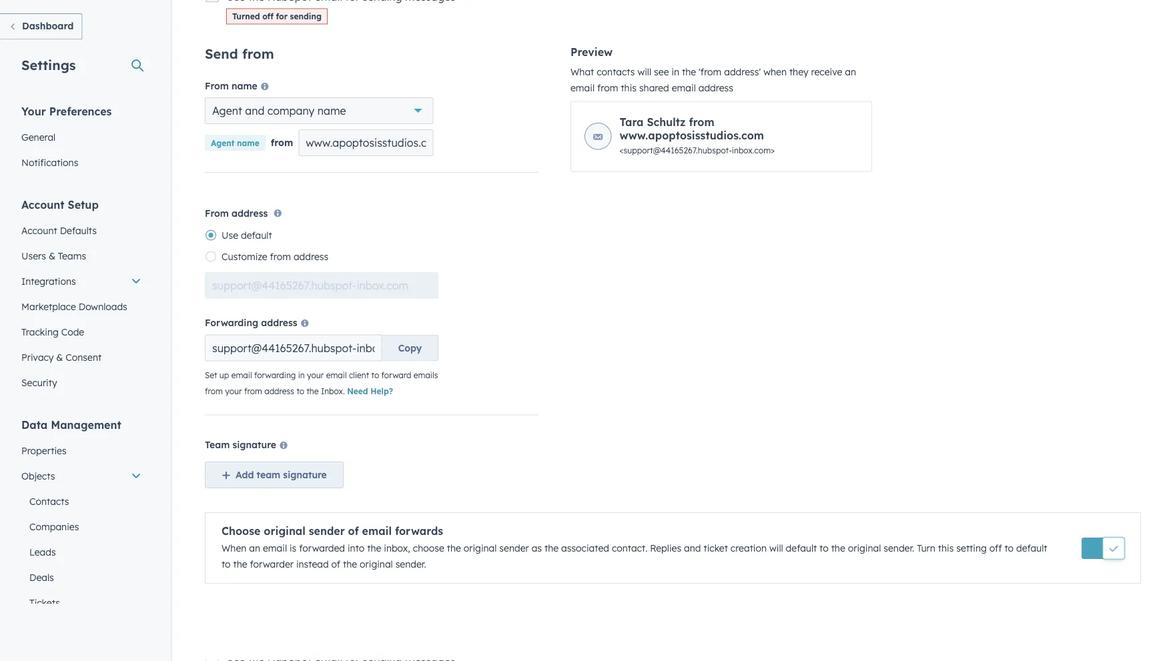 Task type: describe. For each thing, give the bounding box(es) containing it.
agent for agent name
[[211, 138, 235, 148]]

shared
[[639, 82, 669, 93]]

properties
[[21, 445, 66, 457]]

send
[[205, 45, 238, 62]]

dashboard link
[[0, 13, 82, 40]]

original down the into
[[360, 559, 393, 571]]

sending
[[290, 11, 322, 21]]

schultz
[[647, 115, 686, 128]]

email right up
[[231, 370, 252, 380]]

add
[[236, 469, 254, 481]]

ticket
[[704, 543, 728, 554]]

from name
[[205, 80, 257, 91]]

set
[[205, 370, 217, 380]]

customize from address
[[222, 251, 329, 262]]

address'
[[724, 66, 761, 77]]

original left turn
[[848, 543, 881, 554]]

address up use default
[[232, 208, 268, 219]]

users & teams
[[21, 250, 86, 262]]

0 horizontal spatial your
[[225, 386, 242, 396]]

and inside popup button
[[245, 104, 265, 117]]

leads
[[29, 546, 56, 558]]

companies link
[[13, 514, 150, 540]]

need
[[347, 386, 368, 396]]

agent and company name
[[212, 104, 346, 117]]

marketplace
[[21, 301, 76, 312]]

as
[[532, 543, 542, 554]]

forwards
[[395, 525, 443, 538]]

forwarding
[[254, 370, 296, 380]]

name for from name
[[232, 80, 257, 91]]

address inside what contacts will see in the 'from address' when they receive an email from this shared email address
[[699, 82, 734, 93]]

0 vertical spatial your
[[307, 370, 324, 380]]

preview
[[571, 45, 613, 58]]

original right choose
[[464, 543, 497, 554]]

will inside the choose original sender of email forwards when an email is forwarded into the inbox, choose the original sender as the associated contact. replies and ticket creation will default to the original sender. turn this setting off to default to the forwarder instead of the original sender.
[[770, 543, 783, 554]]

this inside the choose original sender of email forwards when an email is forwarded into the inbox, choose the original sender as the associated contact. replies and ticket creation will default to the original sender. turn this setting off to default to the forwarder instead of the original sender.
[[938, 543, 954, 554]]

leads link
[[13, 540, 150, 565]]

marketplace downloads link
[[13, 294, 150, 319]]

when
[[222, 543, 247, 554]]

security link
[[13, 370, 150, 395]]

properties link
[[13, 438, 150, 464]]

account defaults link
[[13, 218, 150, 243]]

from for from address
[[205, 208, 229, 219]]

account setup element
[[13, 197, 150, 395]]

objects button
[[13, 464, 150, 489]]

general
[[21, 131, 56, 143]]

from inside 'tara schultz from www.apoptosisstudios.com <support@44165267.hubspot-inbox.com>'
[[689, 115, 715, 128]]

email up inbox,
[[362, 525, 392, 538]]

www.apoptosisstudios.com
[[620, 128, 764, 142]]

in for see
[[672, 66, 680, 77]]

use default
[[222, 229, 272, 241]]

agent for agent and company name
[[212, 104, 242, 117]]

client
[[349, 370, 369, 380]]

in for forwarding
[[298, 370, 305, 380]]

when
[[764, 66, 787, 77]]

settings
[[21, 56, 76, 73]]

into
[[348, 543, 365, 554]]

copy
[[398, 342, 422, 354]]

code
[[61, 326, 84, 338]]

contact.
[[612, 543, 648, 554]]

need help? link
[[347, 386, 393, 396]]

for
[[276, 11, 288, 21]]

contacts link
[[13, 489, 150, 514]]

from address
[[205, 208, 268, 219]]

signature inside button
[[283, 469, 327, 481]]

is
[[290, 543, 297, 554]]

account for account setup
[[21, 198, 64, 211]]

data
[[21, 418, 48, 432]]

tara schultz from www.apoptosisstudios.com <support@44165267.hubspot-inbox.com>
[[620, 115, 775, 155]]

forward
[[382, 370, 411, 380]]

an inside what contacts will see in the 'from address' when they receive an email from this shared email address
[[845, 66, 856, 77]]

need help?
[[347, 386, 393, 396]]

they
[[790, 66, 809, 77]]

consent
[[66, 351, 102, 363]]

the inside the set up email forwarding in your email client to forward emails from your from address to the inbox.
[[307, 386, 319, 396]]

email up inbox.
[[326, 370, 347, 380]]

security
[[21, 377, 57, 388]]

use
[[222, 229, 238, 241]]

deals
[[29, 572, 54, 583]]

company
[[268, 104, 315, 117]]

account defaults
[[21, 225, 97, 236]]

your
[[21, 104, 46, 118]]

contacts
[[597, 66, 635, 77]]

forwarding
[[205, 317, 258, 329]]

your preferences element
[[13, 104, 150, 175]]

what
[[571, 66, 594, 77]]

agent and company name button
[[205, 97, 433, 124]]

integrations
[[21, 275, 76, 287]]

& for users
[[49, 250, 55, 262]]

0 vertical spatial sender.
[[884, 543, 915, 554]]

users & teams link
[[13, 243, 150, 269]]

replies
[[650, 543, 682, 554]]

your preferences
[[21, 104, 112, 118]]

from down forwarding
[[244, 386, 262, 396]]

marketplace downloads
[[21, 301, 127, 312]]

data management
[[21, 418, 121, 432]]

from right customize
[[270, 251, 291, 262]]



Task type: vqa. For each thing, say whether or not it's contained in the screenshot.
Won
no



Task type: locate. For each thing, give the bounding box(es) containing it.
address down 'from
[[699, 82, 734, 93]]

0 horizontal spatial off
[[262, 11, 274, 21]]

creation
[[731, 543, 767, 554]]

data management element
[[13, 418, 150, 662]]

your
[[307, 370, 324, 380], [225, 386, 242, 396]]

turned
[[232, 11, 260, 21]]

from right schultz
[[689, 115, 715, 128]]

1 vertical spatial in
[[298, 370, 305, 380]]

0 vertical spatial will
[[638, 66, 652, 77]]

objects
[[21, 470, 55, 482]]

from up use
[[205, 208, 229, 219]]

1 vertical spatial account
[[21, 225, 57, 236]]

an right when
[[249, 543, 260, 554]]

of up the into
[[348, 525, 359, 538]]

copy button
[[382, 335, 439, 362]]

& for privacy
[[56, 351, 63, 363]]

1 vertical spatial sender
[[500, 543, 529, 554]]

1 vertical spatial this
[[938, 543, 954, 554]]

team signature
[[205, 439, 276, 451]]

1 horizontal spatial &
[[56, 351, 63, 363]]

will inside what contacts will see in the 'from address' when they receive an email from this shared email address
[[638, 66, 652, 77]]

your down up
[[225, 386, 242, 396]]

1 horizontal spatial default
[[786, 543, 817, 554]]

and
[[245, 104, 265, 117], [684, 543, 701, 554]]

0 vertical spatial an
[[845, 66, 856, 77]]

0 horizontal spatial sender
[[309, 525, 345, 538]]

customize
[[222, 251, 267, 262]]

tracking code
[[21, 326, 84, 338]]

privacy & consent
[[21, 351, 102, 363]]

inbox.com>
[[732, 145, 775, 155]]

privacy
[[21, 351, 54, 363]]

0 vertical spatial sender
[[309, 525, 345, 538]]

1 horizontal spatial your
[[307, 370, 324, 380]]

0 vertical spatial off
[[262, 11, 274, 21]]

sender
[[309, 525, 345, 538], [500, 543, 529, 554]]

off left for
[[262, 11, 274, 21]]

setup
[[68, 198, 99, 211]]

team
[[205, 439, 230, 451]]

this down contacts
[[621, 82, 637, 93]]

choose original sender of email forwards when an email is forwarded into the inbox, choose the original sender as the associated contact. replies and ticket creation will default to the original sender. turn this setting off to default to the forwarder instead of the original sender.
[[222, 525, 1048, 571]]

name right company
[[318, 104, 346, 117]]

0 vertical spatial this
[[621, 82, 637, 93]]

0 vertical spatial signature
[[233, 439, 276, 451]]

will left see
[[638, 66, 652, 77]]

0 horizontal spatial will
[[638, 66, 652, 77]]

choose
[[222, 525, 261, 538]]

address
[[699, 82, 734, 93], [232, 208, 268, 219], [294, 251, 329, 262], [261, 317, 297, 329], [264, 386, 294, 396]]

1 vertical spatial &
[[56, 351, 63, 363]]

downloads
[[79, 301, 127, 312]]

account up users
[[21, 225, 57, 236]]

default inside from address element
[[241, 229, 272, 241]]

0 vertical spatial agent
[[212, 104, 242, 117]]

set up email forwarding in your email client to forward emails from your from address to the inbox.
[[205, 370, 438, 396]]

1 vertical spatial an
[[249, 543, 260, 554]]

integrations button
[[13, 269, 150, 294]]

1 vertical spatial sender.
[[396, 559, 426, 571]]

preferences
[[49, 104, 112, 118]]

'from
[[699, 66, 722, 77]]

1 vertical spatial signature
[[283, 469, 327, 481]]

the inside what contacts will see in the 'from address' when they receive an email from this shared email address
[[682, 66, 696, 77]]

1 horizontal spatial of
[[348, 525, 359, 538]]

in inside what contacts will see in the 'from address' when they receive an email from this shared email address
[[672, 66, 680, 77]]

notifications link
[[13, 150, 150, 175]]

None text field
[[205, 335, 382, 362]]

<support@44165267.hubspot-
[[620, 145, 732, 155]]

and down from name
[[245, 104, 265, 117]]

tara
[[620, 115, 644, 128]]

management
[[51, 418, 121, 432]]

name down the send from
[[232, 80, 257, 91]]

1 horizontal spatial in
[[672, 66, 680, 77]]

1 horizontal spatial this
[[938, 543, 954, 554]]

signature right team
[[283, 469, 327, 481]]

None text field
[[299, 129, 433, 156], [205, 272, 439, 299], [299, 129, 433, 156], [205, 272, 439, 299]]

2 vertical spatial name
[[237, 138, 260, 148]]

this
[[621, 82, 637, 93], [938, 543, 954, 554]]

inbox.
[[321, 386, 345, 396]]

tracking
[[21, 326, 59, 338]]

privacy & consent link
[[13, 345, 150, 370]]

teams
[[58, 250, 86, 262]]

deals link
[[13, 565, 150, 590]]

this inside what contacts will see in the 'from address' when they receive an email from this shared email address
[[621, 82, 637, 93]]

from down agent and company name
[[271, 137, 293, 148]]

emails
[[414, 370, 438, 380]]

your up inbox.
[[307, 370, 324, 380]]

0 horizontal spatial default
[[241, 229, 272, 241]]

tickets link
[[13, 590, 150, 616]]

email up forwarder
[[263, 543, 287, 554]]

tickets
[[29, 597, 60, 609]]

name for agent name
[[237, 138, 260, 148]]

1 from from the top
[[205, 80, 229, 91]]

in right forwarding
[[298, 370, 305, 380]]

1 horizontal spatial sender
[[500, 543, 529, 554]]

up
[[220, 370, 229, 380]]

1 account from the top
[[21, 198, 64, 211]]

account
[[21, 198, 64, 211], [21, 225, 57, 236]]

defaults
[[60, 225, 97, 236]]

add team signature button
[[205, 462, 344, 489]]

from inside what contacts will see in the 'from address' when they receive an email from this shared email address
[[597, 82, 618, 93]]

and left "ticket"
[[684, 543, 701, 554]]

email down what
[[571, 82, 595, 93]]

agent name
[[211, 138, 260, 148]]

1 vertical spatial name
[[318, 104, 346, 117]]

of down the forwarded
[[331, 559, 340, 571]]

signature up add
[[233, 439, 276, 451]]

an right "receive"
[[845, 66, 856, 77]]

0 horizontal spatial of
[[331, 559, 340, 571]]

forwarding address
[[205, 317, 297, 329]]

from for from name
[[205, 80, 229, 91]]

2 from from the top
[[205, 208, 229, 219]]

sender. left turn
[[884, 543, 915, 554]]

1 vertical spatial your
[[225, 386, 242, 396]]

from down contacts
[[597, 82, 618, 93]]

1 vertical spatial from
[[205, 208, 229, 219]]

0 vertical spatial in
[[672, 66, 680, 77]]

0 vertical spatial and
[[245, 104, 265, 117]]

of
[[348, 525, 359, 538], [331, 559, 340, 571]]

account for account defaults
[[21, 225, 57, 236]]

1 horizontal spatial signature
[[283, 469, 327, 481]]

2 horizontal spatial default
[[1017, 543, 1048, 554]]

will
[[638, 66, 652, 77], [770, 543, 783, 554]]

from
[[242, 45, 274, 62], [597, 82, 618, 93], [689, 115, 715, 128], [271, 137, 293, 148], [270, 251, 291, 262], [205, 386, 223, 396], [244, 386, 262, 396]]

& right "privacy"
[[56, 351, 63, 363]]

1 horizontal spatial sender.
[[884, 543, 915, 554]]

dashboard
[[22, 20, 74, 32]]

name down agent and company name
[[237, 138, 260, 148]]

original up the is
[[264, 525, 306, 538]]

email right the shared
[[672, 82, 696, 93]]

turn
[[917, 543, 936, 554]]

address right forwarding
[[261, 317, 297, 329]]

forwarder
[[250, 559, 294, 571]]

0 horizontal spatial in
[[298, 370, 305, 380]]

0 vertical spatial name
[[232, 80, 257, 91]]

users
[[21, 250, 46, 262]]

1 horizontal spatial and
[[684, 543, 701, 554]]

1 horizontal spatial will
[[770, 543, 783, 554]]

inbox,
[[384, 543, 410, 554]]

add team signature
[[236, 469, 327, 481]]

default right creation
[[786, 543, 817, 554]]

default right setting
[[1017, 543, 1048, 554]]

companies
[[29, 521, 79, 533]]

in right see
[[672, 66, 680, 77]]

0 horizontal spatial this
[[621, 82, 637, 93]]

0 vertical spatial &
[[49, 250, 55, 262]]

contacts
[[29, 496, 69, 507]]

0 horizontal spatial sender.
[[396, 559, 426, 571]]

receive
[[811, 66, 843, 77]]

see
[[654, 66, 669, 77]]

from down 'set'
[[205, 386, 223, 396]]

what contacts will see in the 'from address' when they receive an email from this shared email address
[[571, 66, 856, 93]]

account up the account defaults
[[21, 198, 64, 211]]

name
[[232, 80, 257, 91], [318, 104, 346, 117], [237, 138, 260, 148]]

from right send
[[242, 45, 274, 62]]

account setup
[[21, 198, 99, 211]]

1 vertical spatial agent
[[211, 138, 235, 148]]

tracking code link
[[13, 319, 150, 345]]

to
[[371, 370, 379, 380], [297, 386, 304, 396], [820, 543, 829, 554], [1005, 543, 1014, 554], [222, 559, 231, 571]]

sender left as
[[500, 543, 529, 554]]

1 horizontal spatial off
[[990, 543, 1002, 554]]

from address element
[[205, 224, 439, 267]]

from
[[205, 80, 229, 91], [205, 208, 229, 219]]

address inside from address element
[[294, 251, 329, 262]]

& right users
[[49, 250, 55, 262]]

off inside the choose original sender of email forwards when an email is forwarded into the inbox, choose the original sender as the associated contact. replies and ticket creation will default to the original sender. turn this setting off to default to the forwarder instead of the original sender.
[[990, 543, 1002, 554]]

instead
[[296, 559, 329, 571]]

0 vertical spatial of
[[348, 525, 359, 538]]

original
[[264, 525, 306, 538], [464, 543, 497, 554], [848, 543, 881, 554], [360, 559, 393, 571]]

agent inside popup button
[[212, 104, 242, 117]]

0 vertical spatial from
[[205, 80, 229, 91]]

an inside the choose original sender of email forwards when an email is forwarded into the inbox, choose the original sender as the associated contact. replies and ticket creation will default to the original sender. turn this setting off to default to the forwarder instead of the original sender.
[[249, 543, 260, 554]]

0 horizontal spatial &
[[49, 250, 55, 262]]

default up customize
[[241, 229, 272, 241]]

1 vertical spatial off
[[990, 543, 1002, 554]]

0 horizontal spatial signature
[[233, 439, 276, 451]]

1 vertical spatial and
[[684, 543, 701, 554]]

sender up the forwarded
[[309, 525, 345, 538]]

0 horizontal spatial and
[[245, 104, 265, 117]]

name inside popup button
[[318, 104, 346, 117]]

1 vertical spatial of
[[331, 559, 340, 571]]

from down send
[[205, 80, 229, 91]]

2 account from the top
[[21, 225, 57, 236]]

1 vertical spatial will
[[770, 543, 783, 554]]

address right customize
[[294, 251, 329, 262]]

agent
[[212, 104, 242, 117], [211, 138, 235, 148]]

will right creation
[[770, 543, 783, 554]]

0 vertical spatial account
[[21, 198, 64, 211]]

and inside the choose original sender of email forwards when an email is forwarded into the inbox, choose the original sender as the associated contact. replies and ticket creation will default to the original sender. turn this setting off to default to the forwarder instead of the original sender.
[[684, 543, 701, 554]]

forwarded
[[299, 543, 345, 554]]

1 horizontal spatial an
[[845, 66, 856, 77]]

address inside the set up email forwarding in your email client to forward emails from your from address to the inbox.
[[264, 386, 294, 396]]

address down forwarding
[[264, 386, 294, 396]]

sender. down inbox,
[[396, 559, 426, 571]]

general link
[[13, 124, 150, 150]]

choose
[[413, 543, 444, 554]]

email
[[571, 82, 595, 93], [672, 82, 696, 93], [231, 370, 252, 380], [326, 370, 347, 380], [362, 525, 392, 538], [263, 543, 287, 554]]

this right turn
[[938, 543, 954, 554]]

0 horizontal spatial an
[[249, 543, 260, 554]]

in inside the set up email forwarding in your email client to forward emails from your from address to the inbox.
[[298, 370, 305, 380]]

off right setting
[[990, 543, 1002, 554]]



